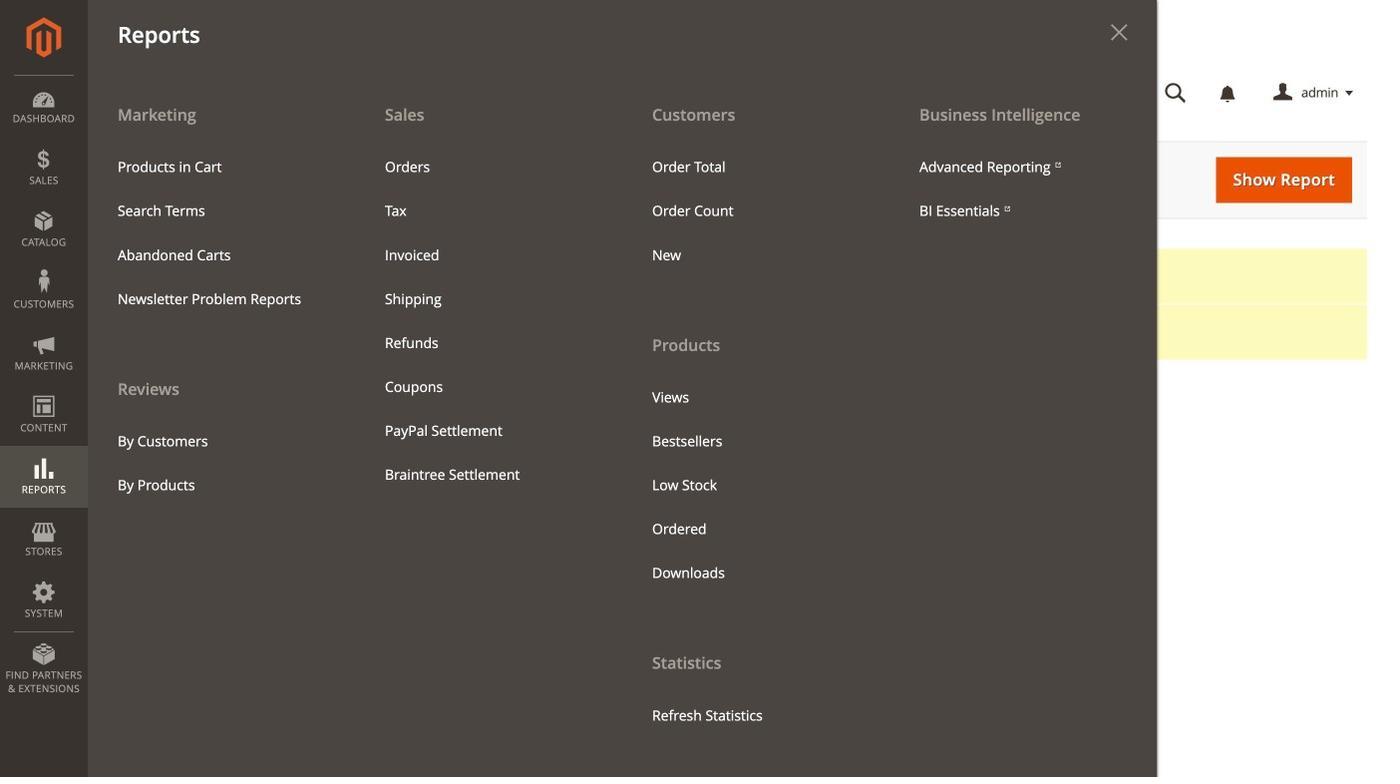 Task type: locate. For each thing, give the bounding box(es) containing it.
menu bar
[[0, 0, 1157, 777]]

menu
[[88, 92, 1157, 777], [88, 92, 355, 507], [623, 92, 890, 738], [103, 145, 340, 321], [370, 145, 608, 497], [638, 145, 875, 277], [905, 145, 1142, 233], [638, 376, 875, 595], [103, 420, 340, 507]]

None text field
[[438, 560, 587, 593]]

None text field
[[438, 623, 587, 656]]

magento admin panel image
[[26, 17, 61, 58]]



Task type: vqa. For each thing, say whether or not it's contained in the screenshot.
From text field
no



